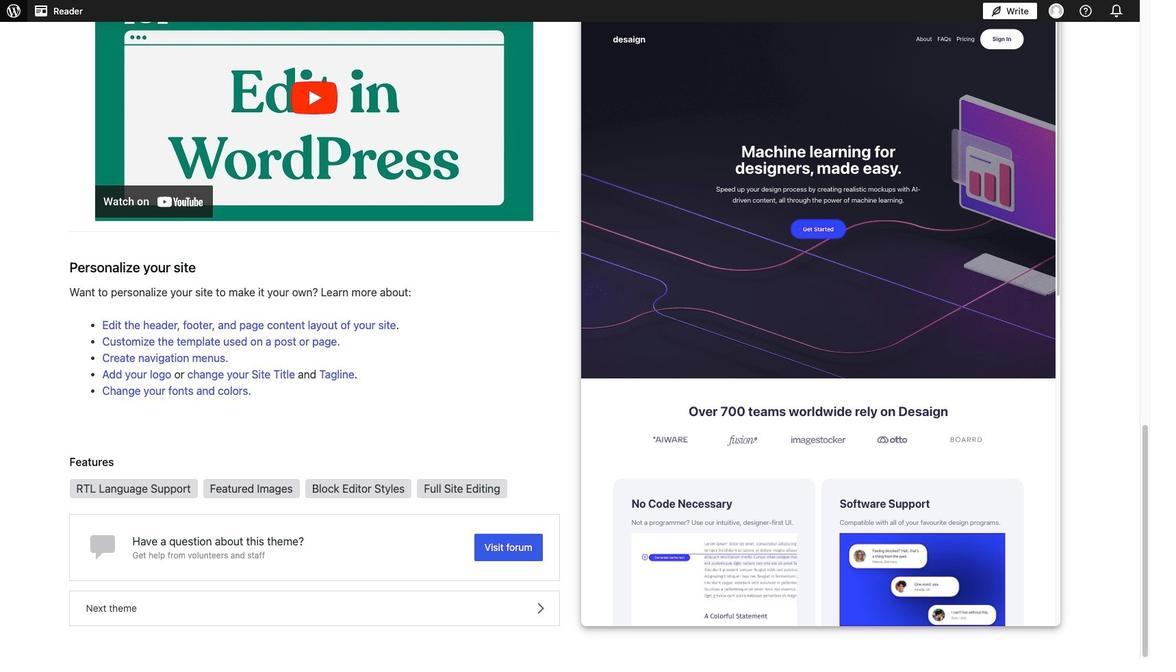 Task type: vqa. For each thing, say whether or not it's contained in the screenshot.
-
no



Task type: describe. For each thing, give the bounding box(es) containing it.
manage your notifications image
[[1108, 1, 1127, 21]]

my profile image
[[1049, 3, 1064, 18]]



Task type: locate. For each thing, give the bounding box(es) containing it.
manage your sites image
[[5, 3, 22, 19]]

help image
[[1078, 3, 1095, 19]]



